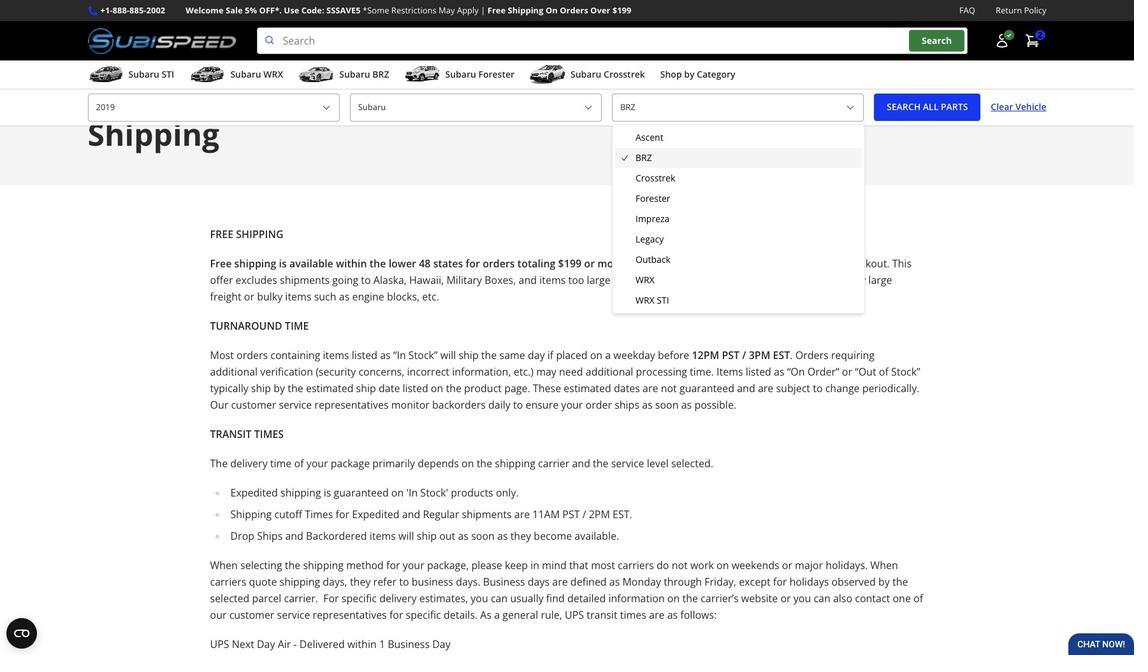 Task type: describe. For each thing, give the bounding box(es) containing it.
1 vertical spatial $199
[[558, 257, 581, 271]]

and inside . orders requiring additional verification (security concerns, incorrect information, etc.) may need additional processing time. items listed as "on order" or "out of stock" typically ship by the estimated ship date listed on the product page. these estimated dates are not guaranteed and are subject to change periodically. our customer service representatives monitor backorders daily to ensure your order ships as soon as possible.
[[737, 382, 755, 396]]

orders inside . orders requiring additional verification (security concerns, incorrect information, etc.) may need additional processing time. items listed as "on order" or "out of stock" typically ship by the estimated ship date listed on the product page. these estimated dates are not guaranteed and are subject to change periodically. our customer service representatives monitor backorders daily to ensure your order ships as soon as possible.
[[795, 348, 828, 362]]

1 vertical spatial specific
[[406, 608, 441, 623]]

these inside . orders requiring additional verification (security concerns, incorrect information, etc.) may need additional processing time. items listed as "on order" or "out of stock" typically ship by the estimated ship date listed on the product page. these estimated dates are not guaranteed and are subject to change periodically. our customer service representatives monitor backorders daily to ensure your order ships as soon as possible.
[[533, 382, 561, 396]]

transit
[[587, 608, 617, 623]]

the up products
[[477, 457, 492, 471]]

1 when from the left
[[210, 559, 238, 573]]

please
[[471, 559, 502, 573]]

1 horizontal spatial $199
[[612, 4, 631, 16]]

ups inside when selecting the shipping method for your package, please keep in mind that most carriers do not work on weekends or major holidays. when carriers quote shipping days, they refer to business days. business days are defined as monday through friday, except for holidays observed by the selected parcel carrier.  for specific delivery estimates, you can usually find detailed information on the carrier's website or you can also contact one of our customer service representatives for specific details. as a general rule, ups transit times are as follows:
[[565, 608, 584, 623]]

carrier.
[[718, 273, 752, 287]]

885-
[[129, 4, 146, 16]]

as left follows:
[[667, 608, 678, 623]]

drop ships and backordered items will ship out as soon as they become available. ​
[[230, 529, 622, 543]]

0 horizontal spatial soon
[[471, 529, 495, 543]]

hawaii,
[[409, 273, 444, 287]]

1 vertical spatial listed
[[746, 365, 771, 379]]

for right the except
[[773, 575, 787, 589]]

shipping inside the simply select the free shipping option during checkout. this offer excludes shipments going to alaska, hawaii, military boxes, and items too large to ship via a standard carrier. these items are usually large freight or bulky items such as engine blocks, etc.
[[733, 257, 774, 271]]

the down verification
[[288, 382, 303, 396]]

on right depends
[[462, 457, 474, 471]]

website
[[741, 592, 778, 606]]

in
[[531, 559, 539, 573]]

1 vertical spatial ups
[[210, 638, 229, 652]]

1 vertical spatial orders
[[236, 348, 268, 362]]

products
[[451, 486, 493, 500]]

for down refer
[[389, 608, 403, 623]]

0 vertical spatial listed
[[352, 348, 377, 362]]

sale
[[226, 4, 243, 16]]

0 horizontal spatial your
[[306, 457, 328, 471]]

1 horizontal spatial expedited
[[352, 508, 399, 522]]

and down 'in
[[402, 508, 420, 522]]

representatives inside . orders requiring additional verification (security concerns, incorrect information, etc.) may need additional processing time. items listed as "on order" or "out of stock" typically ship by the estimated ship date listed on the product page. these estimated dates are not guaranteed and are subject to change periodically. our customer service representatives monitor backorders daily to ensure your order ships as soon as possible.
[[314, 398, 389, 412]]

est
[[773, 348, 790, 362]]

quote
[[249, 575, 277, 589]]

as left "in
[[380, 348, 391, 362]]

our
[[210, 398, 228, 412]]

stock" inside . orders requiring additional verification (security concerns, incorrect information, etc.) may need additional processing time. items listed as "on order" or "out of stock" typically ship by the estimated ship date listed on the product page. these estimated dates are not guaranteed and are subject to change periodically. our customer service representatives monitor backorders daily to ensure your order ships as soon as possible.
[[891, 365, 920, 379]]

or right website
[[781, 592, 791, 606]]

+1-888-885-2002
[[100, 4, 165, 16]]

service inside . orders requiring additional verification (security concerns, incorrect information, etc.) may need additional processing time. items listed as "on order" or "out of stock" typically ship by the estimated ship date listed on the product page. these estimated dates are not guaranteed and are subject to change periodically. our customer service representatives monitor backorders daily to ensure your order ships as soon as possible.
[[279, 398, 312, 412]]

to down page.
[[513, 398, 523, 412]]

1 horizontal spatial shipments
[[462, 508, 512, 522]]

a inside the simply select the free shipping option during checkout. this offer excludes shipments going to alaska, hawaii, military boxes, and items too large to ship via a standard carrier. these items are usually large freight or bulky items such as engine blocks, etc.
[[664, 273, 670, 287]]

shipping up days,
[[303, 559, 344, 573]]

day
[[528, 348, 545, 362]]

shipping up excludes
[[234, 257, 276, 271]]

for up backordered
[[336, 508, 349, 522]]

your inside when selecting the shipping method for your package, please keep in mind that most carriers do not work on weekends or major holidays. when carriers quote shipping days, they refer to business days. business days are defined as monday through friday, except for holidays observed by the selected parcel carrier.  for specific delivery estimates, you can usually find detailed information on the carrier's website or you can also contact one of our customer service representatives for specific details. as a general rule, ups transit times are as follows:
[[403, 559, 424, 573]]

brz option
[[615, 148, 862, 168]]

also
[[833, 592, 852, 606]]

1 vertical spatial within
[[347, 638, 377, 652]]

1 vertical spatial service
[[611, 457, 644, 471]]

0 horizontal spatial of
[[294, 457, 304, 471]]

0 horizontal spatial specific
[[342, 592, 377, 606]]

refer
[[373, 575, 397, 589]]

0 vertical spatial /
[[742, 348, 746, 362]]

2 day from the left
[[432, 638, 451, 652]]

ups next day air - delivered within 1 business day
[[210, 638, 451, 652]]

shipping up only.
[[495, 457, 535, 471]]

off*.
[[259, 4, 282, 16]]

shipping up cutoff
[[280, 486, 321, 500]]

code:
[[301, 4, 324, 16]]

to up "engine"
[[361, 273, 371, 287]]

backorders
[[432, 398, 486, 412]]

most orders containing items listed as "in stock" will ship the same day if placed on a weekday before 12pm pst / 3pm est
[[210, 348, 790, 362]]

1 additional from the left
[[210, 365, 258, 379]]

as left possible.
[[681, 398, 692, 412]]

(security
[[316, 365, 356, 379]]

usually inside the simply select the free shipping option during checkout. this offer excludes shipments going to alaska, hawaii, military boxes, and items too large to ship via a standard carrier. these items are usually large freight or bulky items such as engine blocks, etc.
[[832, 273, 866, 287]]

to down order" at bottom
[[813, 382, 823, 396]]

. orders requiring additional verification (security concerns, incorrect information, etc.) may need additional processing time. items listed as "on order" or "out of stock" typically ship by the estimated ship date listed on the product page. these estimated dates are not guaranteed and are subject to change periodically. our customer service representatives monitor backorders daily to ensure your order ships as soon as possible.
[[210, 348, 920, 412]]

0 vertical spatial expedited
[[230, 486, 278, 500]]

items down totaling at top
[[539, 273, 566, 287]]

level
[[647, 457, 669, 471]]

time
[[285, 319, 309, 333]]

are up the find
[[552, 575, 568, 589]]

holidays
[[789, 575, 829, 589]]

welcome
[[186, 4, 224, 16]]

the right carrier
[[593, 457, 608, 471]]

items up method
[[370, 529, 396, 543]]

they inside when selecting the shipping method for your package, please keep in mind that most carriers do not work on weekends or major holidays. when carriers quote shipping days, they refer to business days. business days are defined as monday through friday, except for holidays observed by the selected parcel carrier.  for specific delivery estimates, you can usually find detailed information on the carrier's website or you can also contact one of our customer service representatives for specific details. as a general rule, ups transit times are as follows:
[[350, 575, 371, 589]]

this
[[892, 257, 912, 271]]

estimates,
[[419, 592, 468, 606]]

select
[[663, 257, 691, 271]]

out
[[439, 529, 455, 543]]

friday,
[[705, 575, 736, 589]]

as
[[480, 608, 492, 623]]

2 horizontal spatial shipping
[[508, 4, 543, 16]]

5%
[[245, 4, 257, 16]]

change
[[825, 382, 860, 396]]

available. ​
[[575, 529, 622, 543]]

+1-
[[100, 4, 113, 16]]

time.
[[690, 365, 714, 379]]

group containing ascent
[[615, 127, 862, 311]]

simply select the free shipping option during checkout. this offer excludes shipments going to alaska, hawaii, military boxes, and items too large to ship via a standard carrier. these items are usually large freight or bulky items such as engine blocks, etc.
[[210, 257, 912, 304]]

0 horizontal spatial free
[[210, 257, 232, 271]]

0 horizontal spatial carriers
[[210, 575, 246, 589]]

backordered
[[306, 529, 367, 543]]

items left the such
[[285, 290, 311, 304]]

0 horizontal spatial business
[[388, 638, 430, 652]]

to down more.
[[613, 273, 623, 287]]

wrx for wrx sti
[[636, 295, 654, 307]]

-
[[294, 638, 297, 652]]

0 horizontal spatial guaranteed
[[334, 486, 389, 500]]

the
[[210, 457, 228, 471]]

as right out
[[458, 529, 469, 543]]

find
[[546, 592, 565, 606]]

option
[[776, 257, 807, 271]]

is for guaranteed
[[324, 486, 331, 500]]

*some
[[363, 4, 389, 16]]

for up refer
[[386, 559, 400, 573]]

on up friday,
[[717, 559, 729, 573]]

shipping
[[236, 227, 283, 241]]

containing
[[270, 348, 320, 362]]

if
[[547, 348, 553, 362]]

method
[[346, 559, 384, 573]]

items down option
[[785, 273, 812, 287]]

shipping for shipping cutoff times for expedited and regular shipments are 11am pst / 2pm est.
[[230, 508, 272, 522]]

package,
[[427, 559, 469, 573]]

regular
[[423, 508, 459, 522]]

search input field
[[257, 27, 967, 54]]

the right selecting
[[285, 559, 300, 573]]

0 vertical spatial will
[[440, 348, 456, 362]]

that
[[569, 559, 588, 573]]

items up (security
[[323, 348, 349, 362]]

delivery inside when selecting the shipping method for your package, please keep in mind that most carriers do not work on weekends or major holidays. when carriers quote shipping days, they refer to business days. business days are defined as monday through friday, except for holidays observed by the selected parcel carrier.  for specific delivery estimates, you can usually find detailed information on the carrier's website or you can also contact one of our customer service representatives for specific details. as a general rule, ups transit times are as follows:
[[379, 592, 417, 606]]

1
[[379, 638, 385, 652]]

ship up information,
[[459, 348, 479, 362]]

subject
[[776, 382, 810, 396]]

monday
[[622, 575, 661, 589]]

on left 'in
[[391, 486, 404, 500]]

incorrect
[[407, 365, 449, 379]]

brz
[[636, 152, 652, 164]]

are down "processing"
[[643, 382, 658, 396]]

3pm
[[749, 348, 770, 362]]

"in
[[393, 348, 406, 362]]

become
[[534, 529, 572, 543]]

0 horizontal spatial stock"
[[409, 348, 438, 362]]

outback
[[636, 254, 671, 266]]

1 vertical spatial will
[[398, 529, 414, 543]]

through
[[664, 575, 702, 589]]

engine
[[352, 290, 384, 304]]

etc.)
[[514, 365, 534, 379]]

a inside when selecting the shipping method for your package, please keep in mind that most carriers do not work on weekends or major holidays. when carriers quote shipping days, they refer to business days. business days are defined as monday through friday, except for holidays observed by the selected parcel carrier.  for specific delivery estimates, you can usually find detailed information on the carrier's website or you can also contact one of our customer service representatives for specific details. as a general rule, ups transit times are as follows:
[[494, 608, 500, 623]]

representatives inside when selecting the shipping method for your package, please keep in mind that most carriers do not work on weekends or major holidays. when carriers quote shipping days, they refer to business days. business days are defined as monday through friday, except for holidays observed by the selected parcel carrier.  for specific delivery estimates, you can usually find detailed information on the carrier's website or you can also contact one of our customer service representatives for specific details. as a general rule, ups transit times are as follows:
[[313, 608, 387, 623]]

order
[[585, 398, 612, 412]]

requiring
[[831, 348, 875, 362]]

the up information,
[[481, 348, 497, 362]]

are inside the simply select the free shipping option during checkout. this offer excludes shipments going to alaska, hawaii, military boxes, and items too large to ship via a standard carrier. these items are usually large freight or bulky items such as engine blocks, etc.
[[814, 273, 830, 287]]

same
[[499, 348, 525, 362]]

transit times
[[210, 427, 284, 441]]

+1-888-885-2002 link
[[100, 4, 165, 17]]

888-
[[113, 4, 129, 16]]

for up military
[[466, 257, 480, 271]]

information,
[[452, 365, 511, 379]]

1 you from the left
[[471, 592, 488, 606]]

to inside when selecting the shipping method for your package, please keep in mind that most carriers do not work on weekends or major holidays. when carriers quote shipping days, they refer to business days. business days are defined as monday through friday, except for holidays observed by the selected parcel carrier.  for specific delivery estimates, you can usually find detailed information on the carrier's website or you can also contact one of our customer service representatives for specific details. as a general rule, ups transit times are as follows:
[[399, 575, 409, 589]]

possible.
[[694, 398, 736, 412]]

customer inside . orders requiring additional verification (security concerns, incorrect information, etc.) may need additional processing time. items listed as "on order" or "out of stock" typically ship by the estimated ship date listed on the product page. these estimated dates are not guaranteed and are subject to change periodically. our customer service representatives monitor backorders daily to ensure your order ships as soon as possible.
[[231, 398, 276, 412]]

offer
[[210, 273, 233, 287]]

drop
[[230, 529, 254, 543]]

as right the ships
[[642, 398, 653, 412]]

0 vertical spatial they
[[510, 529, 531, 543]]

on right placed
[[590, 348, 602, 362]]

0 horizontal spatial /
[[582, 508, 586, 522]]

days,
[[323, 575, 347, 589]]

and right carrier
[[572, 457, 590, 471]]



Task type: locate. For each thing, give the bounding box(es) containing it.
1 horizontal spatial free
[[487, 4, 506, 16]]

by inside . orders requiring additional verification (security concerns, incorrect information, etc.) may need additional processing time. items listed as "on order" or "out of stock" typically ship by the estimated ship date listed on the product page. these estimated dates are not guaranteed and are subject to change periodically. our customer service representatives monitor backorders daily to ensure your order ships as soon as possible.
[[274, 382, 285, 396]]

1 horizontal spatial these
[[755, 273, 783, 287]]

wrx down simply
[[636, 274, 654, 286]]

impreza
[[636, 213, 670, 225]]

on down the incorrect
[[431, 382, 443, 396]]

free shipping
[[210, 227, 283, 241]]

1 vertical spatial stock"
[[891, 365, 920, 379]]

0 vertical spatial a
[[664, 273, 670, 287]]

usually up general
[[510, 592, 544, 606]]

1 horizontal spatial a
[[605, 348, 611, 362]]

daily
[[488, 398, 510, 412]]

and
[[519, 273, 537, 287], [737, 382, 755, 396], [572, 457, 590, 471], [402, 508, 420, 522], [285, 529, 303, 543]]

or left major
[[782, 559, 792, 573]]

selected
[[210, 592, 249, 606]]

wrx for wrx
[[636, 274, 654, 286]]

1 day from the left
[[257, 638, 275, 652]]

and inside the simply select the free shipping option during checkout. this offer excludes shipments going to alaska, hawaii, military boxes, and items too large to ship via a standard carrier. these items are usually large freight or bulky items such as engine blocks, etc.
[[519, 273, 537, 287]]

holidays.
[[826, 559, 868, 573]]

1 vertical spatial shipments
[[462, 508, 512, 522]]

work
[[690, 559, 714, 573]]

1 vertical spatial expedited
[[352, 508, 399, 522]]

0 vertical spatial orders
[[560, 4, 588, 16]]

1 vertical spatial they
[[350, 575, 371, 589]]

as down "going"
[[339, 290, 349, 304]]

representatives down (security
[[314, 398, 389, 412]]

1 vertical spatial free
[[210, 257, 232, 271]]

faq link
[[959, 4, 975, 17]]

0 horizontal spatial by
[[274, 382, 285, 396]]

0 horizontal spatial shipments
[[280, 273, 330, 287]]

are left 11am
[[514, 508, 530, 522]]

1 horizontal spatial listed
[[403, 382, 428, 396]]

or inside . orders requiring additional verification (security concerns, incorrect information, etc.) may need additional processing time. items listed as "on order" or "out of stock" typically ship by the estimated ship date listed on the product page. these estimated dates are not guaranteed and are subject to change periodically. our customer service representatives monitor backorders daily to ensure your order ships as soon as possible.
[[842, 365, 852, 379]]

the up alaska,
[[370, 257, 386, 271]]

of inside . orders requiring additional verification (security concerns, incorrect information, etc.) may need additional processing time. items listed as "on order" or "out of stock" typically ship by the estimated ship date listed on the product page. these estimated dates are not guaranteed and are subject to change periodically. our customer service representatives monitor backorders daily to ensure your order ships as soon as possible.
[[879, 365, 888, 379]]

2 horizontal spatial a
[[664, 273, 670, 287]]

they up keep
[[510, 529, 531, 543]]

large down checkout.
[[868, 273, 892, 287]]

you
[[471, 592, 488, 606], [793, 592, 811, 606]]

turnaround
[[210, 319, 282, 333]]

0 vertical spatial service
[[279, 398, 312, 412]]

1 vertical spatial by
[[878, 575, 890, 589]]

listed down the 3pm
[[746, 365, 771, 379]]

1 horizontal spatial ups
[[565, 608, 584, 623]]

return policy link
[[996, 4, 1046, 17]]

1 wrx from the top
[[636, 274, 654, 286]]

2 horizontal spatial listed
[[746, 365, 771, 379]]

1 vertical spatial delivery
[[379, 592, 417, 606]]

faq
[[959, 4, 975, 16]]

information
[[608, 592, 665, 606]]

1 horizontal spatial by
[[878, 575, 890, 589]]

the up backorders at the left of the page
[[446, 382, 461, 396]]

.
[[790, 348, 793, 362]]

on down through
[[667, 592, 680, 606]]

can up as
[[491, 592, 508, 606]]

ship inside the simply select the free shipping option during checkout. this offer excludes shipments going to alaska, hawaii, military boxes, and items too large to ship via a standard carrier. these items are usually large freight or bulky items such as engine blocks, etc.
[[626, 273, 646, 287]]

customer inside when selecting the shipping method for your package, please keep in mind that most carriers do not work on weekends or major holidays. when carriers quote shipping days, they refer to business days. business days are defined as monday through friday, except for holidays observed by the selected parcel carrier.  for specific delivery estimates, you can usually find detailed information on the carrier's website or you can also contact one of our customer service representatives for specific details. as a general rule, ups transit times are as follows:
[[229, 608, 274, 623]]

business inside when selecting the shipping method for your package, please keep in mind that most carriers do not work on weekends or major holidays. when carriers quote shipping days, they refer to business days. business days are defined as monday through friday, except for holidays observed by the selected parcel carrier.  for specific delivery estimates, you can usually find detailed information on the carrier's website or you can also contact one of our customer service representatives for specific details. as a general rule, ups transit times are as follows:
[[483, 575, 525, 589]]

forester
[[636, 193, 670, 205]]

/ left 2pm
[[582, 508, 586, 522]]

0 vertical spatial guaranteed
[[680, 382, 734, 396]]

or inside the simply select the free shipping option during checkout. this offer excludes shipments going to alaska, hawaii, military boxes, and items too large to ship via a standard carrier. these items are usually large freight or bulky items such as engine blocks, etc.
[[244, 290, 254, 304]]

by up contact
[[878, 575, 890, 589]]

processing
[[636, 365, 687, 379]]

1 horizontal spatial is
[[324, 486, 331, 500]]

cutoff
[[274, 508, 302, 522]]

are
[[814, 273, 830, 287], [643, 382, 658, 396], [758, 382, 773, 396], [514, 508, 530, 522], [552, 575, 568, 589], [649, 608, 665, 623]]

is up times
[[324, 486, 331, 500]]

orders up 'boxes,'
[[483, 257, 515, 271]]

1 vertical spatial carriers
[[210, 575, 246, 589]]

or down excludes
[[244, 290, 254, 304]]

1 horizontal spatial large
[[868, 273, 892, 287]]

listed
[[352, 348, 377, 362], [746, 365, 771, 379], [403, 382, 428, 396]]

1 horizontal spatial when
[[870, 559, 898, 573]]

1 vertical spatial business
[[388, 638, 430, 652]]

ship left out
[[417, 529, 437, 543]]

totaling
[[517, 257, 556, 271]]

delivery
[[230, 457, 268, 471], [379, 592, 417, 606]]

1 horizontal spatial delivery
[[379, 592, 417, 606]]

1 vertical spatial is
[[324, 486, 331, 500]]

pst up items
[[722, 348, 740, 362]]

1 horizontal spatial can
[[814, 592, 830, 606]]

*some restrictions may apply | free shipping on orders over $199
[[363, 4, 631, 16]]

0 vertical spatial is
[[279, 257, 287, 271]]

free shipping is available within the lower 48 states for orders totaling $199 or more.
[[210, 257, 626, 271]]

shipments inside the simply select the free shipping option during checkout. this offer excludes shipments going to alaska, hawaii, military boxes, and items too large to ship via a standard carrier. these items are usually large freight or bulky items such as engine blocks, etc.
[[280, 273, 330, 287]]

days.
[[456, 575, 480, 589]]

1 vertical spatial pst
[[562, 508, 580, 522]]

ups left next
[[210, 638, 229, 652]]

your left order
[[561, 398, 583, 412]]

1 horizontal spatial guaranteed
[[680, 382, 734, 396]]

2 you from the left
[[793, 592, 811, 606]]

our
[[210, 608, 227, 623]]

to right refer
[[399, 575, 409, 589]]

ships
[[615, 398, 639, 412]]

customer down "typically"
[[231, 398, 276, 412]]

will
[[440, 348, 456, 362], [398, 529, 414, 543]]

you up as
[[471, 592, 488, 606]]

0 vertical spatial not
[[661, 382, 677, 396]]

0 horizontal spatial they
[[350, 575, 371, 589]]

specific
[[342, 592, 377, 606], [406, 608, 441, 623]]

1 horizontal spatial stock"
[[891, 365, 920, 379]]

are left subject
[[758, 382, 773, 396]]

0 horizontal spatial orders
[[560, 4, 588, 16]]

details.
[[444, 608, 478, 623]]

these down option
[[755, 273, 783, 287]]

selected.
[[671, 457, 713, 471]]

most
[[210, 348, 234, 362]]

soon inside . orders requiring additional verification (security concerns, incorrect information, etc.) may need additional processing time. items listed as "on order" or "out of stock" typically ship by the estimated ship date listed on the product page. these estimated dates are not guaranteed and are subject to change periodically. our customer service representatives monitor backorders daily to ensure your order ships as soon as possible.
[[655, 398, 679, 412]]

ships
[[257, 529, 283, 543]]

open widget image
[[6, 619, 37, 650]]

guaranteed inside . orders requiring additional verification (security concerns, incorrect information, etc.) may need additional processing time. items listed as "on order" or "out of stock" typically ship by the estimated ship date listed on the product page. these estimated dates are not guaranteed and are subject to change periodically. our customer service representatives monitor backorders daily to ensure your order ships as soon as possible.
[[680, 382, 734, 396]]

service down verification
[[279, 398, 312, 412]]

2 when from the left
[[870, 559, 898, 573]]

1 vertical spatial customer
[[229, 608, 274, 623]]

the up the "one"
[[892, 575, 908, 589]]

estimated down (security
[[306, 382, 353, 396]]

not right the do
[[672, 559, 688, 573]]

as up keep
[[497, 529, 508, 543]]

2 estimated from the left
[[564, 382, 611, 396]]

of inside when selecting the shipping method for your package, please keep in mind that most carriers do not work on weekends or major holidays. when carriers quote shipping days, they refer to business days. business days are defined as monday through friday, except for holidays observed by the selected parcel carrier.  for specific delivery estimates, you can usually find detailed information on the carrier's website or you can also contact one of our customer service representatives for specific details. as a general rule, ups transit times are as follows:
[[913, 592, 923, 606]]

soon up please
[[471, 529, 495, 543]]

delivery down transit times
[[230, 457, 268, 471]]

for
[[323, 592, 339, 606]]

is left "available"
[[279, 257, 287, 271]]

1 horizontal spatial orders
[[795, 348, 828, 362]]

carrier's
[[701, 592, 739, 606]]

2 can from the left
[[814, 592, 830, 606]]

2 wrx from the top
[[636, 295, 654, 307]]

use
[[284, 4, 299, 16]]

0 horizontal spatial can
[[491, 592, 508, 606]]

when up observed
[[870, 559, 898, 573]]

policy
[[1024, 4, 1046, 16]]

1 horizontal spatial they
[[510, 529, 531, 543]]

2 button
[[1018, 28, 1046, 54]]

shipping cutoff times for expedited and regular shipments are 11am pst / 2pm est.
[[230, 508, 632, 522]]

the inside the simply select the free shipping option during checkout. this offer excludes shipments going to alaska, hawaii, military boxes, and items too large to ship via a standard carrier. these items are usually large freight or bulky items such as engine blocks, etc.
[[693, 257, 709, 271]]

your inside . orders requiring additional verification (security concerns, incorrect information, etc.) may need additional processing time. items listed as "on order" or "out of stock" typically ship by the estimated ship date listed on the product page. these estimated dates are not guaranteed and are subject to change periodically. our customer service representatives monitor backorders daily to ensure your order ships as soon as possible.
[[561, 398, 583, 412]]

orders
[[483, 257, 515, 271], [236, 348, 268, 362]]

estimated
[[306, 382, 353, 396], [564, 382, 611, 396]]

shipping for shipping
[[88, 113, 219, 155]]

on inside . orders requiring additional verification (security concerns, incorrect information, etc.) may need additional processing time. items listed as "on order" or "out of stock" typically ship by the estimated ship date listed on the product page. these estimated dates are not guaranteed and are subject to change periodically. our customer service representatives monitor backorders daily to ensure your order ships as soon as possible.
[[431, 382, 443, 396]]

business right 1
[[388, 638, 430, 652]]

usually inside when selecting the shipping method for your package, please keep in mind that most carriers do not work on weekends or major holidays. when carriers quote shipping days, they refer to business days. business days are defined as monday through friday, except for holidays observed by the selected parcel carrier.  for specific delivery estimates, you can usually find detailed information on the carrier's website or you can also contact one of our customer service representatives for specific details. as a general rule, ups transit times are as follows:
[[510, 592, 544, 606]]

verification
[[260, 365, 313, 379]]

by inside when selecting the shipping method for your package, please keep in mind that most carriers do not work on weekends or major holidays. when carriers quote shipping days, they refer to business days. business days are defined as monday through friday, except for holidays observed by the selected parcel carrier.  for specific delivery estimates, you can usually find detailed information on the carrier's website or you can also contact one of our customer service representatives for specific details. as a general rule, ups transit times are as follows:
[[878, 575, 890, 589]]

guaranteed down time.
[[680, 382, 734, 396]]

additional up "typically"
[[210, 365, 258, 379]]

orders down turnaround
[[236, 348, 268, 362]]

will down shipping cutoff times for expedited and regular shipments are 11am pst / 2pm est.
[[398, 529, 414, 543]]

as down most
[[609, 575, 620, 589]]

2 horizontal spatial your
[[561, 398, 583, 412]]

additional up dates
[[586, 365, 633, 379]]

0 horizontal spatial usually
[[510, 592, 544, 606]]

service
[[279, 398, 312, 412], [611, 457, 644, 471], [277, 608, 310, 623]]

2 vertical spatial of
[[913, 592, 923, 606]]

0 horizontal spatial when
[[210, 559, 238, 573]]

your
[[561, 398, 583, 412], [306, 457, 328, 471], [403, 559, 424, 573]]

a left weekday
[[605, 348, 611, 362]]

times
[[254, 427, 284, 441]]

stock" up the incorrect
[[409, 348, 438, 362]]

except
[[739, 575, 770, 589]]

0 horizontal spatial is
[[279, 257, 287, 271]]

0 horizontal spatial additional
[[210, 365, 258, 379]]

freight
[[210, 290, 241, 304]]

return
[[996, 4, 1022, 16]]

0 vertical spatial stock"
[[409, 348, 438, 362]]

0 horizontal spatial delivery
[[230, 457, 268, 471]]

1 vertical spatial representatives
[[313, 608, 387, 623]]

12pm
[[692, 348, 719, 362]]

$199 up too
[[558, 257, 581, 271]]

and down cutoff
[[285, 529, 303, 543]]

and down totaling at top
[[519, 273, 537, 287]]

rule,
[[541, 608, 562, 623]]

0 horizontal spatial a
[[494, 608, 500, 623]]

service inside when selecting the shipping method for your package, please keep in mind that most carriers do not work on weekends or major holidays. when carriers quote shipping days, they refer to business days. business days are defined as monday through friday, except for holidays observed by the selected parcel carrier.  for specific delivery estimates, you can usually find detailed information on the carrier's website or you can also contact one of our customer service representatives for specific details. as a general rule, ups transit times are as follows:
[[277, 608, 310, 623]]

business down keep
[[483, 575, 525, 589]]

0 vertical spatial within
[[336, 257, 367, 271]]

free
[[487, 4, 506, 16], [210, 257, 232, 271]]

they
[[510, 529, 531, 543], [350, 575, 371, 589]]

1 horizontal spatial of
[[879, 365, 888, 379]]

0 vertical spatial these
[[755, 273, 783, 287]]

date
[[379, 382, 400, 396]]

available
[[289, 257, 333, 271]]

/ left the 3pm
[[742, 348, 746, 362]]

military
[[447, 273, 482, 287]]

$199 right over
[[612, 4, 631, 16]]

1 vertical spatial /
[[582, 508, 586, 522]]

the up standard
[[693, 257, 709, 271]]

the delivery time of your package primarily depends on the shipping carrier and the service level selected.
[[210, 457, 713, 471]]

1 vertical spatial usually
[[510, 592, 544, 606]]

on
[[546, 4, 558, 16]]

0 horizontal spatial $199
[[558, 257, 581, 271]]

0 horizontal spatial pst
[[562, 508, 580, 522]]

as inside the simply select the free shipping option during checkout. this offer excludes shipments going to alaska, hawaii, military boxes, and items too large to ship via a standard carrier. these items are usually large freight or bulky items such as engine blocks, etc.
[[339, 290, 349, 304]]

1 vertical spatial orders
[[795, 348, 828, 362]]

legacy
[[636, 233, 664, 245]]

depends
[[418, 457, 459, 471]]

0 horizontal spatial you
[[471, 592, 488, 606]]

shipping
[[234, 257, 276, 271], [733, 257, 774, 271], [495, 457, 535, 471], [280, 486, 321, 500], [303, 559, 344, 573], [280, 575, 320, 589]]

0 vertical spatial shipping
[[508, 4, 543, 16]]

these
[[755, 273, 783, 287], [533, 382, 561, 396]]

guaranteed down package
[[334, 486, 389, 500]]

1 vertical spatial soon
[[471, 529, 495, 543]]

can left also
[[814, 592, 830, 606]]

0 vertical spatial customer
[[231, 398, 276, 412]]

within up "going"
[[336, 257, 367, 271]]

1 vertical spatial a
[[605, 348, 611, 362]]

ship down verification
[[251, 382, 271, 396]]

0 vertical spatial carriers
[[618, 559, 654, 573]]

dates
[[614, 382, 640, 396]]

carrier
[[538, 457, 569, 471]]

day down details.
[[432, 638, 451, 652]]

your up business
[[403, 559, 424, 573]]

during
[[810, 257, 841, 271]]

or up too
[[584, 257, 595, 271]]

0 horizontal spatial shipping
[[88, 113, 219, 155]]

when selecting the shipping method for your package, please keep in mind that most carriers do not work on weekends or major holidays. when carriers quote shipping days, they refer to business days. business days are defined as monday through friday, except for holidays observed by the selected parcel carrier.  for specific delivery estimates, you can usually find detailed information on the carrier's website or you can also contact one of our customer service representatives for specific details. as a general rule, ups transit times are as follows:
[[210, 559, 923, 623]]

is for available
[[279, 257, 287, 271]]

checkout.
[[844, 257, 890, 271]]

0 vertical spatial ups
[[565, 608, 584, 623]]

shipments
[[280, 273, 330, 287], [462, 508, 512, 522]]

search button
[[909, 30, 965, 52]]

free right |
[[487, 4, 506, 16]]

service up - on the bottom left
[[277, 608, 310, 623]]

2 vertical spatial service
[[277, 608, 310, 623]]

these inside the simply select the free shipping option during checkout. this offer excludes shipments going to alaska, hawaii, military boxes, and items too large to ship via a standard carrier. these items are usually large freight or bulky items such as engine blocks, etc.
[[755, 273, 783, 287]]

is
[[279, 257, 287, 271], [324, 486, 331, 500]]

orders up order" at bottom
[[795, 348, 828, 362]]

1 horizontal spatial orders
[[483, 257, 515, 271]]

0 vertical spatial delivery
[[230, 457, 268, 471]]

are right times
[[649, 608, 665, 623]]

typically
[[210, 382, 248, 396]]

group
[[615, 127, 862, 311]]

the down through
[[682, 592, 698, 606]]

weekends
[[732, 559, 779, 573]]

2 vertical spatial a
[[494, 608, 500, 623]]

listed up monitor
[[403, 382, 428, 396]]

soon
[[655, 398, 679, 412], [471, 529, 495, 543]]

1 estimated from the left
[[306, 382, 353, 396]]

primarily
[[372, 457, 415, 471]]

0 vertical spatial business
[[483, 575, 525, 589]]

carriers up the monday
[[618, 559, 654, 573]]

listed up concerns,
[[352, 348, 377, 362]]

1 vertical spatial these
[[533, 382, 561, 396]]

2 large from the left
[[868, 273, 892, 287]]

can
[[491, 592, 508, 606], [814, 592, 830, 606]]

1 vertical spatial shipping
[[88, 113, 219, 155]]

0 vertical spatial free
[[487, 4, 506, 16]]

0 vertical spatial $199
[[612, 4, 631, 16]]

not inside when selecting the shipping method for your package, please keep in mind that most carriers do not work on weekends or major holidays. when carriers quote shipping days, they refer to business days. business days are defined as monday through friday, except for holidays observed by the selected parcel carrier.  for specific delivery estimates, you can usually find detailed information on the carrier's website or you can also contact one of our customer service representatives for specific details. as a general rule, ups transit times are as follows:
[[672, 559, 688, 573]]

0 vertical spatial representatives
[[314, 398, 389, 412]]

are down during
[[814, 273, 830, 287]]

0 horizontal spatial day
[[257, 638, 275, 652]]

order"
[[807, 365, 839, 379]]

ups down detailed
[[565, 608, 584, 623]]

2 additional from the left
[[586, 365, 633, 379]]

shipments down products
[[462, 508, 512, 522]]

not inside . orders requiring additional verification (security concerns, incorrect information, etc.) may need additional processing time. items listed as "on order" or "out of stock" typically ship by the estimated ship date listed on the product page. these estimated dates are not guaranteed and are subject to change periodically. our customer service representatives monitor backorders daily to ensure your order ships as soon as possible.
[[661, 382, 677, 396]]

etc.
[[422, 290, 439, 304]]

2 vertical spatial your
[[403, 559, 424, 573]]

estimated up order
[[564, 382, 611, 396]]

1 horizontal spatial will
[[440, 348, 456, 362]]

observed
[[832, 575, 876, 589]]

0 horizontal spatial large
[[587, 273, 611, 287]]

shipping left days,
[[280, 575, 320, 589]]

usually down checkout.
[[832, 273, 866, 287]]

|
[[481, 4, 485, 16]]

0 vertical spatial orders
[[483, 257, 515, 271]]

as down est
[[774, 365, 784, 379]]

1 can from the left
[[491, 592, 508, 606]]

a
[[664, 273, 670, 287], [605, 348, 611, 362], [494, 608, 500, 623]]

1 horizontal spatial carriers
[[618, 559, 654, 573]]

1 horizontal spatial pst
[[722, 348, 740, 362]]

stock"
[[409, 348, 438, 362], [891, 365, 920, 379]]

1 horizontal spatial day
[[432, 638, 451, 652]]

standard
[[672, 273, 715, 287]]

0 vertical spatial of
[[879, 365, 888, 379]]

carriers up selected
[[210, 575, 246, 589]]

may
[[439, 4, 455, 16]]

0 vertical spatial your
[[561, 398, 583, 412]]

ship down concerns,
[[356, 382, 376, 396]]

by down verification
[[274, 382, 285, 396]]

1 large from the left
[[587, 273, 611, 287]]

next
[[232, 638, 254, 652]]

0 vertical spatial specific
[[342, 592, 377, 606]]

crosstrek
[[636, 172, 675, 184]]

and down items
[[737, 382, 755, 396]]

not down "processing"
[[661, 382, 677, 396]]

additional
[[210, 365, 258, 379], [586, 365, 633, 379]]



Task type: vqa. For each thing, say whether or not it's contained in the screenshot.
THE IN related to Grimmspeed Downpipe to Catback 3" Gasket - 2015+ WRX / 2015+ STI
no



